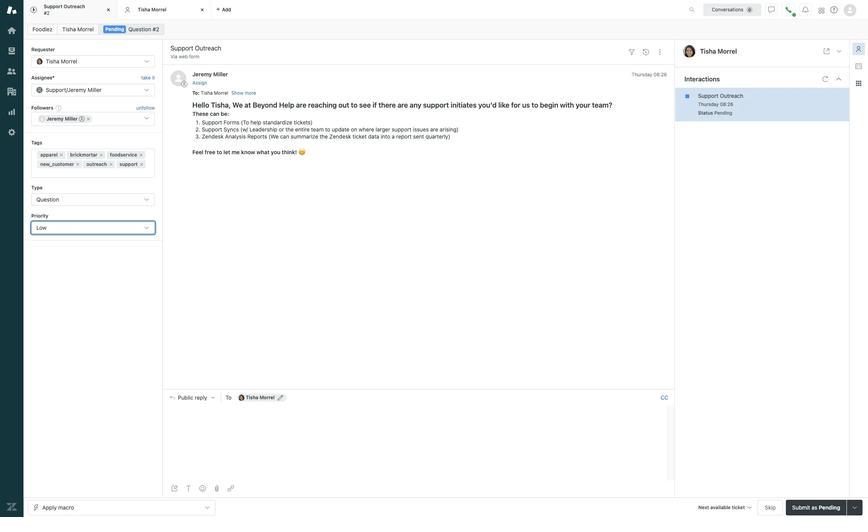 Task type: locate. For each thing, give the bounding box(es) containing it.
next available ticket
[[699, 504, 745, 510]]

0 vertical spatial jeremy
[[192, 71, 212, 78]]

for
[[511, 101, 521, 109]]

1 horizontal spatial thursday 08:26 text field
[[698, 101, 734, 107]]

reply
[[195, 395, 207, 401]]

quarterly)
[[426, 133, 451, 140]]

jeremy inside option
[[47, 116, 64, 122]]

0 horizontal spatial can
[[210, 110, 220, 117]]

support outreach #2
[[44, 4, 85, 16]]

public reply
[[178, 395, 207, 401]]

miller inside jeremy miller assign
[[213, 71, 228, 78]]

morrel inside tab
[[151, 7, 167, 12]]

jeremy inside assignee* element
[[68, 86, 86, 93]]

#2 down 'tisha morrel' tab
[[153, 26, 159, 32]]

thursday 08:26 text field down events icon
[[632, 72, 667, 78]]

08:26 inside support outreach thursday 08:26 status pending
[[720, 101, 734, 107]]

tisha
[[138, 7, 150, 12], [62, 26, 76, 32], [700, 48, 716, 55], [46, 58, 59, 65], [201, 90, 213, 96], [246, 395, 258, 401]]

0 vertical spatial question
[[128, 26, 151, 32]]

edit user image
[[278, 395, 283, 401]]

jeremy
[[192, 71, 212, 78], [68, 86, 86, 93], [47, 116, 64, 122]]

form
[[189, 54, 200, 59]]

hide composer image
[[416, 386, 422, 392]]

to
[[192, 90, 198, 96], [226, 394, 232, 401]]

1 vertical spatial the
[[320, 133, 328, 140]]

morrel
[[151, 7, 167, 12], [77, 26, 94, 32], [718, 48, 737, 55], [61, 58, 77, 65], [214, 90, 228, 96], [260, 395, 275, 401]]

2 horizontal spatial jeremy
[[192, 71, 212, 78]]

0 vertical spatial #2
[[44, 10, 50, 16]]

are
[[296, 101, 307, 109], [398, 101, 408, 109], [430, 126, 438, 133]]

apply
[[42, 504, 57, 511]]

web
[[179, 54, 188, 59]]

1 horizontal spatial can
[[280, 133, 289, 140]]

feel
[[192, 149, 203, 155]]

support down assignee*
[[46, 86, 66, 93]]

foodservice
[[110, 152, 137, 158]]

2 horizontal spatial pending
[[819, 504, 841, 511]]

remove image right foodservice
[[139, 152, 143, 157]]

are up quarterly)
[[430, 126, 438, 133]]

1 horizontal spatial 08:26
[[720, 101, 734, 107]]

via
[[171, 54, 177, 59]]

sent
[[413, 133, 424, 140]]

1 vertical spatial outreach
[[720, 92, 744, 99]]

to right team
[[325, 126, 330, 133]]

to down 'assign' button
[[192, 90, 198, 96]]

pending inside secondary element
[[105, 26, 124, 32]]

can
[[210, 110, 220, 117], [280, 133, 289, 140]]

can left the be:
[[210, 110, 220, 117]]

support
[[423, 101, 449, 109], [392, 126, 412, 133], [120, 161, 138, 167]]

0 vertical spatial miller
[[213, 71, 228, 78]]

tisha morrel right the user icon
[[700, 48, 737, 55]]

support right any on the left top
[[423, 101, 449, 109]]

ticket right available
[[732, 504, 745, 510]]

see
[[359, 101, 371, 109]]

morrel up interactions
[[718, 48, 737, 55]]

issues
[[413, 126, 429, 133]]

to : tisha morrel show more
[[192, 90, 256, 96]]

there
[[379, 101, 396, 109]]

0 vertical spatial the
[[286, 126, 294, 133]]

entire
[[295, 126, 310, 133]]

0 horizontal spatial zendesk
[[202, 133, 224, 140]]

jeremy inside jeremy miller assign
[[192, 71, 212, 78]]

with
[[560, 101, 574, 109]]

1 horizontal spatial remove image
[[109, 162, 113, 167]]

cc button
[[661, 394, 669, 401]]

morrel down support outreach #2
[[77, 26, 94, 32]]

are right the help
[[296, 101, 307, 109]]

0 horizontal spatial remove image
[[86, 117, 91, 121]]

help
[[279, 101, 294, 109]]

us
[[522, 101, 530, 109]]

apparel
[[40, 152, 58, 158]]

close image
[[105, 6, 112, 14]]

1 horizontal spatial question
[[128, 26, 151, 32]]

1 horizontal spatial jeremy
[[68, 86, 86, 93]]

the right or
[[286, 126, 294, 133]]

0 horizontal spatial question
[[36, 196, 59, 203]]

jeremy down info on adding followers image
[[47, 116, 64, 122]]

submit as pending
[[793, 504, 841, 511]]

question button
[[31, 193, 155, 206]]

1 vertical spatial miller
[[88, 86, 102, 93]]

to for to
[[226, 394, 232, 401]]

think!
[[282, 149, 297, 155]]

jeremy miller
[[47, 116, 78, 122]]

tab
[[23, 0, 117, 20]]

#2 inside support outreach #2
[[44, 10, 50, 16]]

events image
[[643, 49, 649, 55]]

new_customer
[[40, 161, 74, 167]]

outreach
[[86, 161, 107, 167]]

more
[[245, 90, 256, 96]]

support inside support outreach #2
[[44, 4, 62, 9]]

knowledge image
[[856, 63, 862, 69]]

the
[[286, 126, 294, 133], [320, 133, 328, 140]]

can down or
[[280, 133, 289, 140]]

support up report
[[392, 126, 412, 133]]

these
[[192, 110, 209, 117]]

larger
[[376, 126, 390, 133]]

0 horizontal spatial thursday 08:26 text field
[[632, 72, 667, 78]]

2 vertical spatial pending
[[819, 504, 841, 511]]

thursday down events icon
[[632, 72, 653, 78]]

support up status on the top right
[[698, 92, 719, 99]]

tisha morrel down the requester
[[46, 58, 77, 65]]

take it
[[141, 75, 155, 81]]

jeremy miller option
[[38, 115, 93, 123]]

jeremy up assign
[[192, 71, 212, 78]]

remove image down brickmortar
[[76, 162, 80, 167]]

tisha right :
[[201, 90, 213, 96]]

remove image inside "jeremy miller" option
[[86, 117, 91, 121]]

Subject field
[[169, 43, 623, 53]]

get started image
[[7, 25, 17, 36]]

thursday 08:26 text field up status on the top right
[[698, 101, 734, 107]]

to left moretisha@foodlez.com image
[[226, 394, 232, 401]]

the down team
[[320, 133, 328, 140]]

0 horizontal spatial 08:26
[[654, 72, 667, 78]]

1 vertical spatial thursday 08:26 text field
[[698, 101, 734, 107]]

tags
[[31, 140, 42, 146]]

admin image
[[7, 127, 17, 137]]

pending right status on the top right
[[715, 110, 733, 116]]

1 horizontal spatial outreach
[[720, 92, 744, 99]]

unfollow
[[136, 105, 155, 111]]

outreach inside support outreach thursday 08:26 status pending
[[720, 92, 744, 99]]

remove image
[[86, 117, 91, 121], [109, 162, 113, 167], [139, 162, 144, 167]]

morrel left edit user icon
[[260, 395, 275, 401]]

user image
[[683, 45, 696, 58]]

outreach for support outreach thursday 08:26 status pending
[[720, 92, 744, 99]]

remove image
[[59, 152, 64, 157], [99, 152, 104, 157], [139, 152, 143, 157], [76, 162, 80, 167]]

interactions
[[685, 75, 720, 82]]

miller up to : tisha morrel show more
[[213, 71, 228, 78]]

tisha right the user icon
[[700, 48, 716, 55]]

miller for jeremy miller assign
[[213, 71, 228, 78]]

zendesk products image
[[819, 8, 825, 13]]

support for #2
[[44, 4, 62, 9]]

Thursday 08:26 text field
[[632, 72, 667, 78], [698, 101, 734, 107]]

0 horizontal spatial to
[[192, 90, 198, 96]]

miller right /
[[88, 86, 102, 93]]

support inside support outreach thursday 08:26 status pending
[[698, 92, 719, 99]]

secondary element
[[23, 22, 869, 37]]

team?
[[592, 101, 613, 109]]

miller for jeremy miller
[[65, 116, 78, 122]]

0 horizontal spatial outreach
[[64, 4, 85, 9]]

syncs
[[224, 126, 239, 133]]

outreach
[[64, 4, 85, 9], [720, 92, 744, 99]]

#2 inside secondary element
[[153, 26, 159, 32]]

button displays agent's chat status as invisible. image
[[769, 6, 775, 13]]

what
[[257, 149, 270, 155]]

zendesk down update
[[330, 133, 351, 140]]

morrel up tisha, at the top left
[[214, 90, 228, 96]]

question inside secondary element
[[128, 26, 151, 32]]

skip button
[[758, 500, 783, 515]]

2 zendesk from the left
[[330, 133, 351, 140]]

foodlez
[[32, 26, 53, 32]]

1 vertical spatial jeremy
[[68, 86, 86, 93]]

0 horizontal spatial jeremy
[[47, 116, 64, 122]]

miller inside option
[[65, 116, 78, 122]]

1 vertical spatial #2
[[153, 26, 159, 32]]

#2 up foodlez
[[44, 10, 50, 16]]

2 horizontal spatial remove image
[[139, 162, 144, 167]]

you
[[271, 149, 281, 155]]

2 horizontal spatial miller
[[213, 71, 228, 78]]

low button
[[31, 222, 155, 234]]

1 horizontal spatial #2
[[153, 26, 159, 32]]

support up foodlez
[[44, 4, 62, 9]]

morrel up /
[[61, 58, 77, 65]]

brickmortar
[[70, 152, 97, 158]]

0 vertical spatial can
[[210, 110, 220, 117]]

thursday 08:26
[[632, 72, 667, 78]]

tisha down the requester
[[46, 58, 59, 65]]

0 vertical spatial pending
[[105, 26, 124, 32]]

outreach for support outreach #2
[[64, 4, 85, 9]]

0 vertical spatial thursday
[[632, 72, 653, 78]]

miller left user is an agent image
[[65, 116, 78, 122]]

are left any on the left top
[[398, 101, 408, 109]]

to left the let at the top left of page
[[217, 149, 222, 155]]

0 vertical spatial outreach
[[64, 4, 85, 9]]

tisha morrel
[[138, 7, 167, 12], [62, 26, 94, 32], [700, 48, 737, 55], [46, 58, 77, 65], [246, 395, 275, 401]]

0 vertical spatial support
[[423, 101, 449, 109]]

morrel up question #2
[[151, 7, 167, 12]]

0 horizontal spatial support
[[120, 161, 138, 167]]

take
[[141, 75, 151, 81]]

ticket down on
[[353, 133, 367, 140]]

question down 'tisha morrel' tab
[[128, 26, 151, 32]]

add
[[222, 6, 231, 12]]

conversations button
[[704, 3, 762, 16]]

support down foodservice
[[120, 161, 138, 167]]

2 vertical spatial jeremy
[[47, 116, 64, 122]]

1 vertical spatial thursday
[[698, 101, 719, 107]]

status
[[698, 110, 713, 116]]

outreach inside support outreach #2
[[64, 4, 85, 9]]

support left syncs
[[202, 126, 222, 133]]

ticket actions image
[[657, 49, 663, 55]]

public reply button
[[163, 390, 221, 406]]

remove image up outreach
[[99, 152, 104, 157]]

tisha up question #2
[[138, 7, 150, 12]]

to for to : tisha morrel show more
[[192, 90, 198, 96]]

1 zendesk from the left
[[202, 133, 224, 140]]

main element
[[0, 0, 23, 517]]

tisha morrel right moretisha@foodlez.com image
[[246, 395, 275, 401]]

question down type
[[36, 196, 59, 203]]

tisha morrel up question #2
[[138, 7, 167, 12]]

1 horizontal spatial zendesk
[[330, 133, 351, 140]]

customers image
[[7, 66, 17, 76]]

1 horizontal spatial miller
[[88, 86, 102, 93]]

to right us
[[532, 101, 539, 109]]

close image
[[198, 6, 206, 14]]

0 vertical spatial 08:26
[[654, 72, 667, 78]]

0 horizontal spatial thursday
[[632, 72, 653, 78]]

to inside to : tisha morrel show more
[[192, 90, 198, 96]]

jeremy up user is an agent image
[[68, 86, 86, 93]]

pending right as
[[819, 504, 841, 511]]

views image
[[7, 46, 17, 56]]

moretisha@foodlez.com image
[[238, 395, 244, 401]]

miller
[[213, 71, 228, 78], [88, 86, 102, 93], [65, 116, 78, 122]]

like
[[499, 101, 510, 109]]

tisha down support outreach #2
[[62, 26, 76, 32]]

tisha inside 'tisha morrel' tab
[[138, 7, 150, 12]]

1 horizontal spatial pending
[[715, 110, 733, 116]]

tisha morrel down support outreach #2
[[62, 26, 94, 32]]

to
[[351, 101, 358, 109], [532, 101, 539, 109], [325, 126, 330, 133], [217, 149, 222, 155]]

organizations image
[[7, 86, 17, 97]]

show more button
[[232, 90, 256, 97]]

add link (cmd k) image
[[228, 485, 234, 492]]

0 horizontal spatial miller
[[65, 116, 78, 122]]

1 vertical spatial 08:26
[[720, 101, 734, 107]]

remove image up new_customer on the left
[[59, 152, 64, 157]]

pending down close icon
[[105, 26, 124, 32]]

1 horizontal spatial ticket
[[732, 504, 745, 510]]

1 horizontal spatial thursday
[[698, 101, 719, 107]]

question inside popup button
[[36, 196, 59, 203]]

1 vertical spatial ticket
[[732, 504, 745, 510]]

1 vertical spatial pending
[[715, 110, 733, 116]]

0 horizontal spatial are
[[296, 101, 307, 109]]

remove image for outreach
[[109, 162, 113, 167]]

reporting image
[[7, 107, 17, 117]]

1 vertical spatial question
[[36, 196, 59, 203]]

user is an agent image
[[79, 116, 85, 122]]

0 vertical spatial ticket
[[353, 133, 367, 140]]

support
[[44, 4, 62, 9], [46, 86, 66, 93], [698, 92, 719, 99], [202, 119, 222, 126], [202, 126, 222, 133]]

0 vertical spatial to
[[192, 90, 198, 96]]

remove image for foodservice
[[139, 152, 143, 157]]

1 vertical spatial support
[[392, 126, 412, 133]]

thursday up status on the top right
[[698, 101, 719, 107]]

support inside assignee* element
[[46, 86, 66, 93]]

2 vertical spatial support
[[120, 161, 138, 167]]

zendesk up free
[[202, 133, 224, 140]]

2 horizontal spatial support
[[423, 101, 449, 109]]

zendesk support image
[[7, 5, 17, 15]]

2 vertical spatial miller
[[65, 116, 78, 122]]

0 horizontal spatial pending
[[105, 26, 124, 32]]

remove image for apparel
[[59, 152, 64, 157]]

morrel inside requester element
[[61, 58, 77, 65]]

1 horizontal spatial to
[[226, 394, 232, 401]]

0 horizontal spatial ticket
[[353, 133, 367, 140]]

(w/
[[240, 126, 248, 133]]

on
[[351, 126, 357, 133]]

tisha morrel inside tab
[[138, 7, 167, 12]]

skip
[[765, 504, 776, 511]]

leadership
[[250, 126, 277, 133]]

0 horizontal spatial #2
[[44, 10, 50, 16]]

1 vertical spatial to
[[226, 394, 232, 401]]

analysis
[[225, 133, 246, 140]]

followers element
[[31, 112, 155, 126]]



Task type: vqa. For each thing, say whether or not it's contained in the screenshot.
THE OUT
yes



Task type: describe. For each thing, give the bounding box(es) containing it.
into
[[381, 133, 390, 140]]

morrel inside secondary element
[[77, 26, 94, 32]]

(we
[[269, 133, 279, 140]]

it
[[152, 75, 155, 81]]

/
[[66, 86, 68, 93]]

get help image
[[831, 6, 838, 13]]

zendesk image
[[7, 502, 17, 512]]

help
[[251, 119, 261, 126]]

if
[[373, 101, 377, 109]]

support for thursday
[[698, 92, 719, 99]]

tisha inside requester element
[[46, 58, 59, 65]]

ticket inside hello tisha, we at beyond help are reaching out to see if there are any support initiates you'd like for us to begin with your team? these can be: support forms (to help standardize tickets) support syncs (w/ leadership or the entire team to update on where larger support issues are arising) zendesk analysis reports (we can summarize the zendesk ticket data into a report sent quarterly)
[[353, 133, 367, 140]]

public
[[178, 395, 193, 401]]

data
[[368, 133, 379, 140]]

question for question #2
[[128, 26, 151, 32]]

know
[[241, 149, 255, 155]]

question for question
[[36, 196, 59, 203]]

assignee* element
[[31, 84, 155, 96]]

support outreach thursday 08:26 status pending
[[698, 92, 744, 116]]

next
[[699, 504, 709, 510]]

add button
[[211, 0, 236, 19]]

assign
[[192, 80, 207, 86]]

tisha morrel tab
[[117, 0, 211, 20]]

tisha inside to : tisha morrel show more
[[201, 90, 213, 96]]

tisha inside tisha morrel link
[[62, 26, 76, 32]]

2 horizontal spatial are
[[430, 126, 438, 133]]

0 vertical spatial thursday 08:26 text field
[[632, 72, 667, 78]]

your
[[576, 101, 591, 109]]

avatar image
[[171, 71, 186, 86]]

followers
[[31, 105, 53, 111]]

notifications image
[[803, 6, 809, 13]]

tisha morrel inside tisha morrel link
[[62, 26, 94, 32]]

apps image
[[856, 80, 862, 86]]

support down these
[[202, 119, 222, 126]]

1 horizontal spatial are
[[398, 101, 408, 109]]

0 horizontal spatial the
[[286, 126, 294, 133]]

unfollow button
[[136, 104, 155, 112]]

submit
[[793, 504, 810, 511]]

view more details image
[[824, 48, 830, 54]]

next available ticket button
[[695, 500, 755, 516]]

remove image for new_customer
[[76, 162, 80, 167]]

out
[[339, 101, 349, 109]]

pending inside support outreach thursday 08:26 status pending
[[715, 110, 733, 116]]

jeremy for jeremy miller
[[47, 116, 64, 122]]

reports
[[247, 133, 267, 140]]

:
[[198, 90, 200, 96]]

Public reply composer text field
[[167, 406, 666, 422]]

question #2
[[128, 26, 159, 32]]

where
[[359, 126, 374, 133]]

a
[[392, 133, 395, 140]]

via web form
[[171, 54, 200, 59]]

begin
[[540, 101, 559, 109]]

tab containing support outreach
[[23, 0, 117, 20]]

draft mode image
[[171, 485, 178, 492]]

support / jeremy miller
[[46, 86, 102, 93]]

beyond
[[253, 101, 278, 109]]

to right out at the left of page
[[351, 101, 358, 109]]

1 horizontal spatial support
[[392, 126, 412, 133]]

displays possible ticket submission types image
[[852, 504, 858, 511]]

me
[[232, 149, 240, 155]]

tickets)
[[294, 119, 313, 126]]

tisha morrel link
[[57, 24, 99, 35]]

1 horizontal spatial the
[[320, 133, 328, 140]]

take it button
[[141, 74, 155, 82]]

at
[[245, 101, 251, 109]]

show
[[232, 90, 244, 96]]

open image
[[836, 48, 843, 54]]

low
[[36, 224, 47, 231]]

jeremy miller assign
[[192, 71, 228, 86]]

morrel inside to : tisha morrel show more
[[214, 90, 228, 96]]

1 vertical spatial can
[[280, 133, 289, 140]]

tisha,
[[211, 101, 231, 109]]

tisha right moretisha@foodlez.com image
[[246, 395, 258, 401]]

macro
[[58, 504, 74, 511]]

assign button
[[192, 79, 207, 86]]

jeremy for jeremy miller assign
[[192, 71, 212, 78]]

hello
[[192, 101, 209, 109]]

millerjeremy500@gmail.com image
[[39, 116, 45, 122]]

remove image for brickmortar
[[99, 152, 104, 157]]

update
[[332, 126, 350, 133]]

info on adding followers image
[[56, 105, 62, 111]]

let
[[224, 149, 230, 155]]

as
[[812, 504, 818, 511]]

jeremy miller link
[[192, 71, 228, 78]]

remove image for support
[[139, 162, 144, 167]]

cc
[[661, 394, 669, 401]]

miller inside assignee* element
[[88, 86, 102, 93]]

foodlez link
[[27, 24, 58, 35]]

be:
[[221, 110, 229, 117]]

requester
[[31, 47, 55, 52]]

forms
[[224, 119, 240, 126]]

type
[[31, 185, 43, 190]]

standardize
[[263, 119, 292, 126]]

requester element
[[31, 55, 155, 68]]

report
[[396, 133, 412, 140]]

initiates
[[451, 101, 477, 109]]

we
[[233, 101, 243, 109]]

tabs tab list
[[23, 0, 681, 20]]

insert emojis image
[[200, 485, 206, 492]]

customer context image
[[856, 46, 862, 52]]

free
[[205, 149, 215, 155]]

priority
[[31, 213, 48, 219]]

feel free to let me know what you think! 😁️
[[192, 149, 305, 155]]

hello tisha, we at beyond help are reaching out to see if there are any support initiates you'd like for us to begin with your team? these can be: support forms (to help standardize tickets) support syncs (w/ leadership or the entire team to update on where larger support issues are arising) zendesk analysis reports (we can summarize the zendesk ticket data into a report sent quarterly)
[[192, 101, 613, 140]]

add attachment image
[[214, 485, 220, 492]]

team
[[311, 126, 324, 133]]

or
[[279, 126, 284, 133]]

tisha morrel inside requester element
[[46, 58, 77, 65]]

any
[[410, 101, 422, 109]]

format text image
[[185, 485, 192, 492]]

😁️
[[298, 149, 305, 155]]

support for jeremy
[[46, 86, 66, 93]]

ticket inside dropdown button
[[732, 504, 745, 510]]

arising)
[[440, 126, 459, 133]]

filter image
[[629, 49, 635, 55]]

apply macro
[[42, 504, 74, 511]]

thursday inside support outreach thursday 08:26 status pending
[[698, 101, 719, 107]]



